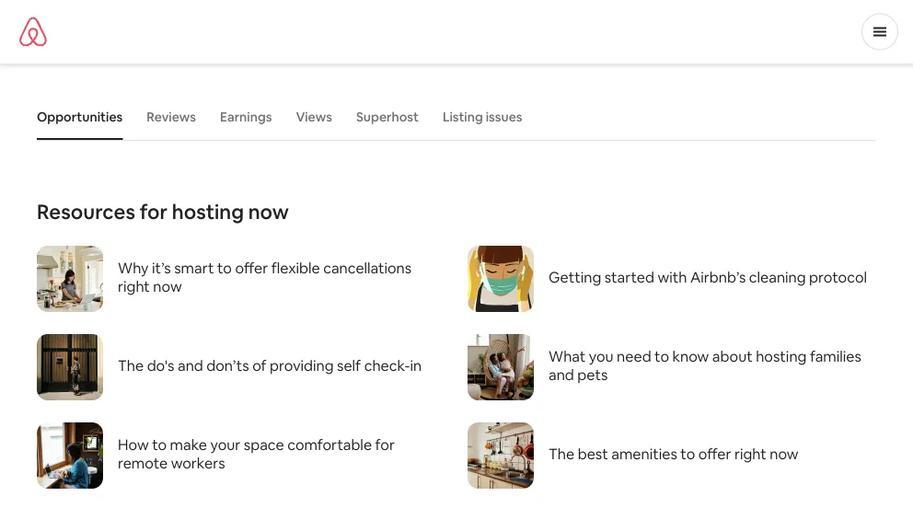 Task type: vqa. For each thing, say whether or not it's contained in the screenshot.
the leftmost On
no



Task type: locate. For each thing, give the bounding box(es) containing it.
hosting up smart
[[172, 198, 244, 225]]

to for what
[[655, 347, 670, 366]]

know
[[673, 347, 710, 366]]

flexible
[[271, 258, 320, 277]]

comfortable
[[288, 435, 372, 454]]

earnings
[[220, 109, 272, 125]]

your
[[210, 435, 241, 454]]

reviews button
[[138, 99, 205, 134]]

right now inside "why it's smart to offer flexible cancellations right now"
[[118, 277, 182, 296]]

why
[[118, 258, 149, 277]]

1 vertical spatial for
[[375, 435, 395, 454]]

and pets
[[549, 365, 608, 384]]

to right how
[[152, 435, 167, 454]]

offer for flexible
[[235, 258, 268, 277]]

you
[[589, 347, 614, 366]]

the do's and don'ts of providing self check-in
[[118, 356, 422, 375]]

issues
[[486, 109, 523, 125]]

0 horizontal spatial right now
[[118, 277, 182, 296]]

now
[[248, 198, 289, 225]]

0 vertical spatial for
[[140, 198, 168, 225]]

views
[[296, 109, 332, 125]]

offer left flexible
[[235, 258, 268, 277]]

0 vertical spatial offer
[[235, 258, 268, 277]]

listing issues button
[[434, 99, 532, 134]]

1 vertical spatial the
[[549, 444, 575, 463]]

to right need
[[655, 347, 670, 366]]

how to make your space comfortable for remote workers link
[[37, 423, 446, 489]]

hosting right "about"
[[756, 347, 807, 366]]

to inside the how to make your space comfortable for remote workers
[[152, 435, 167, 454]]

amenities
[[612, 444, 678, 463]]

the left do's
[[118, 356, 144, 375]]

the left "best" at the bottom of page
[[549, 444, 575, 463]]

hosting
[[172, 198, 244, 225], [756, 347, 807, 366]]

the do's and don'ts of providing self check-in link
[[37, 334, 446, 401]]

1 horizontal spatial right now
[[735, 444, 799, 463]]

resources for hosting now
[[37, 198, 289, 225]]

the
[[118, 356, 144, 375], [549, 444, 575, 463]]

the for the do's and don'ts of providing self check-in
[[118, 356, 144, 375]]

of
[[252, 356, 267, 375]]

to for why
[[217, 258, 232, 277]]

1 vertical spatial hosting
[[756, 347, 807, 366]]

1 horizontal spatial for
[[375, 435, 395, 454]]

space
[[244, 435, 284, 454]]

1 vertical spatial offer
[[699, 444, 732, 463]]

for
[[140, 198, 168, 225], [375, 435, 395, 454]]

to
[[217, 258, 232, 277], [655, 347, 670, 366], [152, 435, 167, 454], [681, 444, 696, 463]]

to inside "why it's smart to offer flexible cancellations right now"
[[217, 258, 232, 277]]

superhost button
[[347, 99, 428, 134]]

to inside what you need to know about hosting families and pets
[[655, 347, 670, 366]]

1 horizontal spatial the
[[549, 444, 575, 463]]

cleaning protocol
[[750, 268, 868, 286]]

the for the best amenities to offer right now
[[549, 444, 575, 463]]

0 vertical spatial right now
[[118, 277, 182, 296]]

offer right amenities
[[699, 444, 732, 463]]

to right smart
[[217, 258, 232, 277]]

1 horizontal spatial hosting
[[756, 347, 807, 366]]

1 vertical spatial right now
[[735, 444, 799, 463]]

opportunities
[[37, 109, 123, 125]]

in
[[410, 356, 422, 375]]

the best amenities to offer right now
[[549, 444, 799, 463]]

offer
[[235, 258, 268, 277], [699, 444, 732, 463]]

for right comfortable
[[375, 435, 395, 454]]

started
[[605, 268, 655, 286]]

0 horizontal spatial the
[[118, 356, 144, 375]]

listing
[[443, 109, 483, 125]]

0 vertical spatial the
[[118, 356, 144, 375]]

tab list
[[28, 94, 877, 140]]

offer inside "why it's smart to offer flexible cancellations right now"
[[235, 258, 268, 277]]

for up it's
[[140, 198, 168, 225]]

opportunities button
[[28, 99, 132, 134]]

0 horizontal spatial hosting
[[172, 198, 244, 225]]

0 horizontal spatial offer
[[235, 258, 268, 277]]

about
[[713, 347, 753, 366]]

to for the
[[681, 444, 696, 463]]

1 horizontal spatial offer
[[699, 444, 732, 463]]

right now
[[118, 277, 182, 296], [735, 444, 799, 463]]

cancellations
[[323, 258, 412, 277]]

airbnb's
[[691, 268, 746, 286]]

getting
[[549, 268, 602, 286]]

it's
[[152, 258, 171, 277]]

how to make your space comfortable for remote workers
[[118, 435, 395, 473]]

getting started with airbnb's cleaning protocol link
[[468, 246, 877, 312]]

to right amenities
[[681, 444, 696, 463]]



Task type: describe. For each thing, give the bounding box(es) containing it.
why it's smart to offer flexible cancellations right now link
[[37, 246, 446, 312]]

need
[[617, 347, 652, 366]]

what
[[549, 347, 586, 366]]

views button
[[287, 99, 342, 134]]

how
[[118, 435, 149, 454]]

the best amenities to offer right now link
[[468, 423, 877, 489]]

make
[[170, 435, 207, 454]]

providing
[[270, 356, 334, 375]]

resources
[[37, 198, 135, 225]]

what you need to know about hosting families and pets
[[549, 347, 862, 384]]

with
[[658, 268, 688, 286]]

getting started with airbnb's cleaning protocol
[[549, 268, 868, 286]]

self check-
[[337, 356, 410, 375]]

best
[[578, 444, 609, 463]]

0 vertical spatial hosting
[[172, 198, 244, 225]]

tab list containing opportunities
[[28, 94, 877, 140]]

and
[[178, 356, 203, 375]]

what you need to know about hosting families and pets link
[[468, 334, 877, 401]]

reviews
[[147, 109, 196, 125]]

why it's smart to offer flexible cancellations right now
[[118, 258, 412, 296]]

smart
[[174, 258, 214, 277]]

superhost
[[356, 109, 419, 125]]

listing issues
[[443, 109, 523, 125]]

don'ts
[[207, 356, 249, 375]]

hosting inside what you need to know about hosting families and pets
[[756, 347, 807, 366]]

offer for right now
[[699, 444, 732, 463]]

remote workers
[[118, 454, 225, 473]]

earnings button
[[211, 99, 281, 134]]

do's
[[147, 356, 175, 375]]

0 horizontal spatial for
[[140, 198, 168, 225]]

for inside the how to make your space comfortable for remote workers
[[375, 435, 395, 454]]

families
[[810, 347, 862, 366]]



